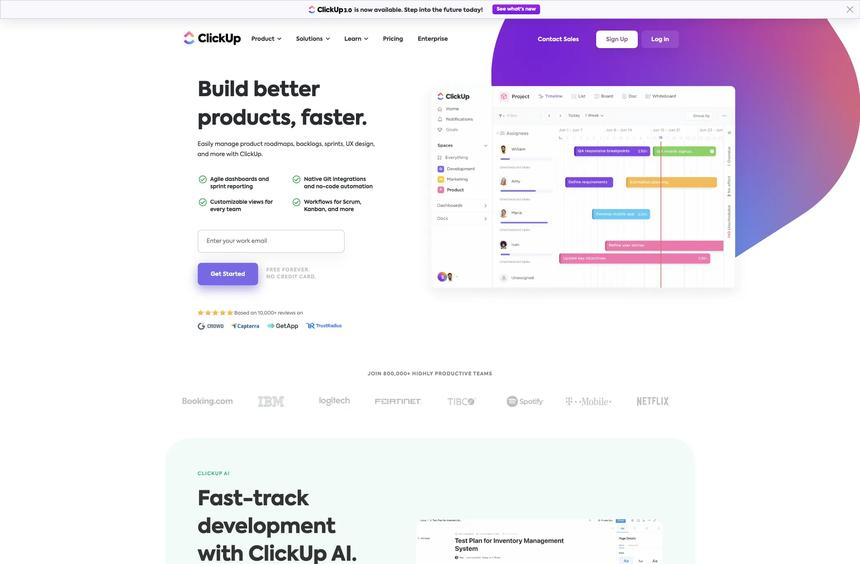 Task type: describe. For each thing, give the bounding box(es) containing it.
clickup inside fast-track development with clickup ai.
[[248, 545, 327, 565]]

see what's new
[[497, 7, 536, 12]]

star image
[[227, 310, 233, 316]]

fast-track development with clickup ai.
[[198, 490, 357, 565]]

for inside workflows for scrum, kanban, and more
[[334, 200, 342, 205]]

sign
[[606, 37, 619, 43]]

based on 10,000+ reviews on
[[234, 311, 303, 316]]

highly
[[412, 372, 433, 377]]

sign up
[[606, 37, 628, 43]]

in
[[664, 37, 669, 43]]

better
[[254, 80, 319, 101]]

sales
[[564, 37, 579, 42]]

no-
[[316, 184, 326, 190]]

1 on from the left
[[251, 311, 257, 316]]

reporting
[[227, 184, 253, 190]]

step
[[404, 7, 418, 13]]

with inside fast-track development with clickup ai.
[[198, 545, 244, 565]]

views
[[249, 200, 264, 205]]

agile
[[210, 177, 224, 182]]

build better products, faster.
[[198, 80, 367, 129]]

forever.
[[282, 268, 310, 273]]

started
[[223, 271, 245, 277]]

easily
[[198, 142, 213, 147]]

track
[[253, 490, 308, 510]]

reviews
[[278, 311, 296, 316]]

products,
[[198, 109, 296, 129]]

dashboards
[[225, 177, 257, 182]]

get started
[[211, 271, 245, 277]]

0 horizontal spatial clickup
[[198, 472, 222, 477]]

backlogs,
[[296, 142, 323, 147]]

join 800,000+ highly productive teams
[[368, 372, 492, 377]]

800,000+
[[383, 372, 411, 377]]

timeline (1).png image
[[416, 76, 750, 308]]

10,000+
[[258, 311, 277, 316]]

log
[[651, 37, 663, 43]]

spotify logo image
[[507, 396, 545, 408]]

build
[[198, 80, 249, 101]]

enterprise
[[418, 36, 448, 42]]

clickup image
[[181, 30, 241, 45]]

future
[[444, 7, 462, 13]]

contact sales button
[[534, 32, 583, 46]]

contact sales
[[538, 37, 579, 42]]

roadmaps,
[[264, 142, 295, 147]]

no
[[266, 275, 275, 280]]

Enter your work email email field
[[198, 230, 344, 253]]

list containing agile dashboards and sprint reporting
[[198, 172, 377, 218]]

into
[[419, 7, 431, 13]]

sign up button
[[596, 31, 638, 48]]

available.
[[374, 7, 403, 13]]

today!
[[463, 7, 483, 13]]

2 on from the left
[[297, 311, 303, 316]]

is now available. step into the future today!
[[354, 7, 483, 13]]

and inside 'native git integrations and no-code automation'
[[304, 184, 315, 190]]

solutions button
[[292, 31, 334, 48]]

product button
[[247, 31, 286, 48]]

enterprise link
[[414, 31, 452, 48]]

is
[[354, 7, 359, 13]]

with inside easily manage product roadmaps, backlogs, sprints, ux design, and more with clickup.
[[226, 152, 239, 157]]

native
[[304, 177, 322, 182]]

log in link
[[642, 31, 679, 48]]

faster.
[[301, 109, 367, 129]]

trustradius logo image
[[305, 323, 342, 329]]

2 star image from the left
[[205, 310, 211, 316]]

customizable views for every team
[[210, 200, 273, 212]]

logitech logo image
[[319, 397, 350, 407]]

free
[[266, 268, 281, 273]]

ux
[[346, 142, 354, 147]]

customizable
[[210, 200, 247, 205]]

and inside workflows for scrum, kanban, and more
[[328, 207, 338, 212]]

credit
[[277, 275, 298, 280]]

clickup.
[[240, 152, 263, 157]]

easily manage product roadmaps, backlogs, sprints, ux design, and more with clickup.
[[198, 142, 375, 157]]

booking-dot-com logo image
[[182, 398, 233, 406]]

teams
[[473, 372, 492, 377]]

product
[[240, 142, 263, 147]]

more inside workflows for scrum, kanban, and more
[[340, 207, 354, 212]]

learn button
[[340, 31, 373, 48]]

git
[[323, 177, 332, 182]]

clickup ai
[[198, 472, 230, 477]]



Task type: vqa. For each thing, say whether or not it's contained in the screenshot.
the bottommost Be
no



Task type: locate. For each thing, give the bounding box(es) containing it.
3 star image from the left
[[212, 310, 218, 316]]

on
[[251, 311, 257, 316], [297, 311, 303, 316]]

4 star image from the left
[[220, 310, 226, 316]]

and inside easily manage product roadmaps, backlogs, sprints, ux design, and more with clickup.
[[198, 152, 209, 157]]

what's
[[507, 7, 524, 12]]

and right dashboards
[[258, 177, 269, 182]]

clickup left ai
[[198, 472, 222, 477]]

team
[[227, 207, 241, 212]]

more down scrum,
[[340, 207, 354, 212]]

for inside "customizable views for every team"
[[265, 200, 273, 205]]

the
[[432, 7, 442, 13]]

pricing link
[[379, 31, 407, 48]]

pricing
[[383, 36, 403, 42]]

manage
[[215, 142, 239, 147]]

workflows
[[304, 200, 333, 205]]

get
[[211, 271, 221, 277]]

for left scrum,
[[334, 200, 342, 205]]

scrum,
[[343, 200, 362, 205]]

netflix logo image
[[637, 397, 669, 406]]

tibco logo image
[[447, 398, 476, 406]]

more inside easily manage product roadmaps, backlogs, sprints, ux design, and more with clickup.
[[210, 152, 225, 157]]

and inside the 'agile dashboards and sprint reporting'
[[258, 177, 269, 182]]

0 horizontal spatial for
[[265, 200, 273, 205]]

list
[[198, 172, 377, 218]]

native git integrations and no-code automation
[[304, 177, 373, 190]]

ai
[[224, 472, 230, 477]]

for
[[265, 200, 273, 205], [334, 200, 342, 205]]

free forever. no credit card.
[[266, 268, 316, 280]]

1 star image from the left
[[198, 310, 204, 316]]

more down the manage
[[210, 152, 225, 157]]

0 horizontal spatial more
[[210, 152, 225, 157]]

every
[[210, 207, 225, 212]]

learn
[[344, 36, 361, 42]]

ai.
[[331, 545, 357, 565]]

clickup down development
[[248, 545, 327, 565]]

design,
[[355, 142, 375, 147]]

product
[[251, 36, 275, 42]]

1 for from the left
[[265, 200, 273, 205]]

ibm logo image
[[258, 397, 284, 407]]

1 horizontal spatial on
[[297, 311, 303, 316]]

productive
[[435, 372, 472, 377]]

and
[[198, 152, 209, 157], [258, 177, 269, 182], [304, 184, 315, 190], [328, 207, 338, 212]]

up
[[620, 37, 628, 43]]

1 horizontal spatial more
[[340, 207, 354, 212]]

card.
[[299, 275, 316, 280]]

now
[[360, 7, 373, 13]]

log in
[[651, 37, 669, 43]]

close button image
[[847, 6, 853, 13]]

for right views
[[265, 200, 273, 205]]

star image
[[198, 310, 204, 316], [205, 310, 211, 316], [212, 310, 218, 316], [220, 310, 226, 316]]

1 vertical spatial more
[[340, 207, 354, 212]]

2 for from the left
[[334, 200, 342, 205]]

1 horizontal spatial clickup
[[248, 545, 327, 565]]

see what's new link
[[493, 4, 540, 14]]

workflows for scrum, kanban, and more
[[304, 200, 362, 212]]

based
[[234, 311, 249, 316]]

get started button
[[198, 263, 258, 285]]

sprint
[[210, 184, 226, 190]]

0 vertical spatial with
[[226, 152, 239, 157]]

0 vertical spatial clickup
[[198, 472, 222, 477]]

solutions
[[296, 36, 323, 42]]

capterra logo image
[[231, 323, 259, 329]]

join
[[368, 372, 382, 377]]

contact
[[538, 37, 562, 42]]

kanban,
[[304, 207, 327, 212]]

new
[[525, 7, 536, 12]]

and down workflows on the left
[[328, 207, 338, 212]]

agile dashboards and sprint reporting
[[210, 177, 269, 190]]

g2crowd logo image
[[198, 323, 223, 330]]

and down "easily" at top
[[198, 152, 209, 157]]

integrations
[[333, 177, 366, 182]]

getapp logo image
[[267, 323, 298, 329]]

sprints,
[[325, 142, 345, 147]]

automation
[[341, 184, 373, 190]]

fast-
[[198, 490, 253, 510]]

0 vertical spatial more
[[210, 152, 225, 157]]

see
[[497, 7, 506, 12]]

1 vertical spatial with
[[198, 545, 244, 565]]

1 horizontal spatial for
[[334, 200, 342, 205]]

development
[[198, 518, 336, 538]]

on right based
[[251, 311, 257, 316]]

0 horizontal spatial on
[[251, 311, 257, 316]]

t-mobile logo image
[[565, 396, 614, 408]]

1 vertical spatial clickup
[[248, 545, 327, 565]]

on right 'reviews'
[[297, 311, 303, 316]]

and down native
[[304, 184, 315, 190]]

clickup 3.0 image
[[309, 5, 352, 14]]

with
[[226, 152, 239, 157], [198, 545, 244, 565]]

code
[[326, 184, 339, 190]]

more
[[210, 152, 225, 157], [340, 207, 354, 212]]

fortinet logo image
[[375, 399, 422, 405]]



